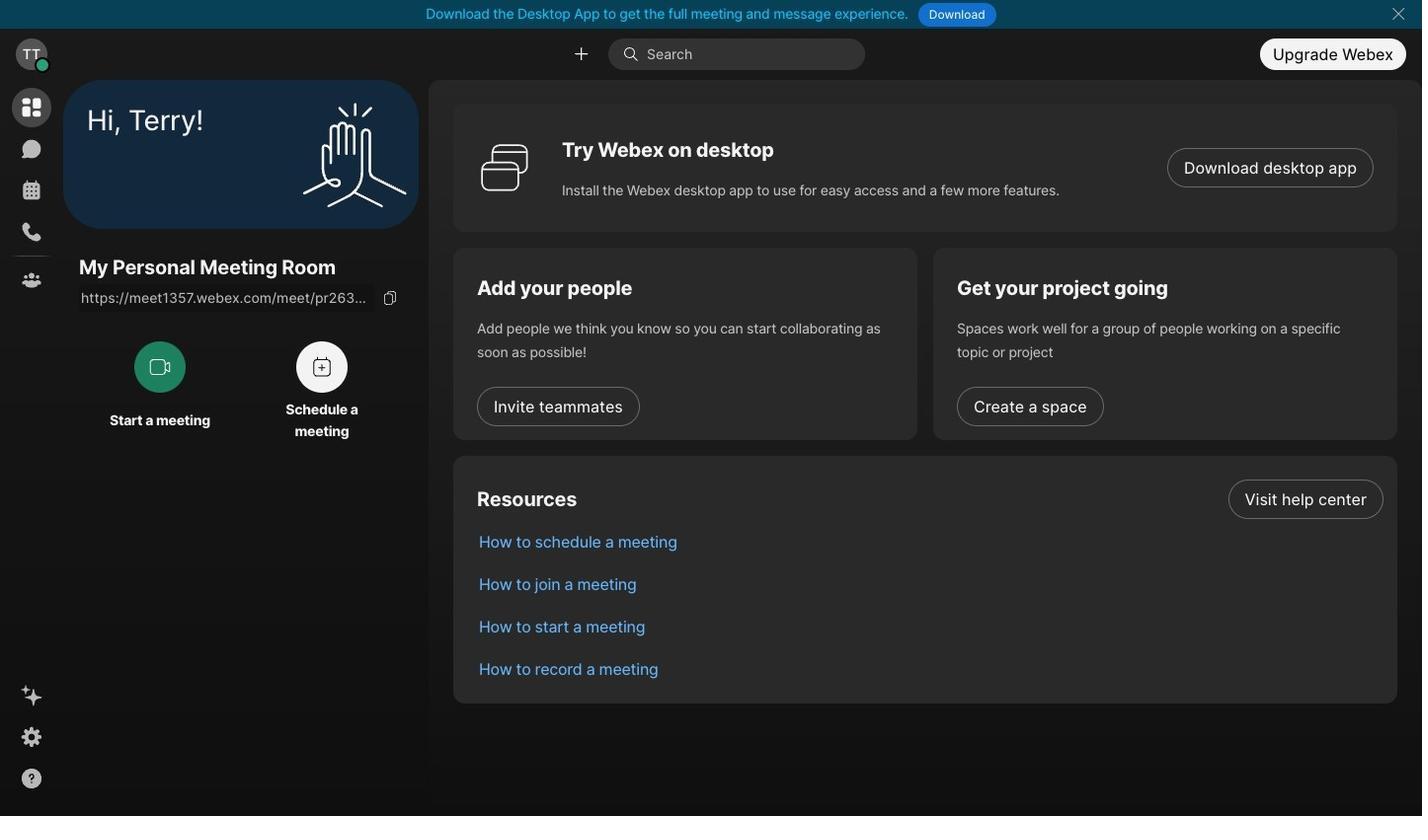 Task type: locate. For each thing, give the bounding box(es) containing it.
two hands high fiving image
[[295, 95, 414, 214]]

list item
[[463, 478, 1398, 521], [463, 521, 1398, 563], [463, 563, 1398, 606], [463, 606, 1398, 648], [463, 648, 1398, 691]]

5 list item from the top
[[463, 648, 1398, 691]]

navigation
[[0, 80, 63, 817]]

None text field
[[79, 285, 375, 312]]



Task type: vqa. For each thing, say whether or not it's contained in the screenshot.
text box
yes



Task type: describe. For each thing, give the bounding box(es) containing it.
2 list item from the top
[[463, 521, 1398, 563]]

webex tab list
[[12, 88, 51, 300]]

4 list item from the top
[[463, 606, 1398, 648]]

3 list item from the top
[[463, 563, 1398, 606]]

1 list item from the top
[[463, 478, 1398, 521]]

cancel_16 image
[[1391, 6, 1407, 22]]



